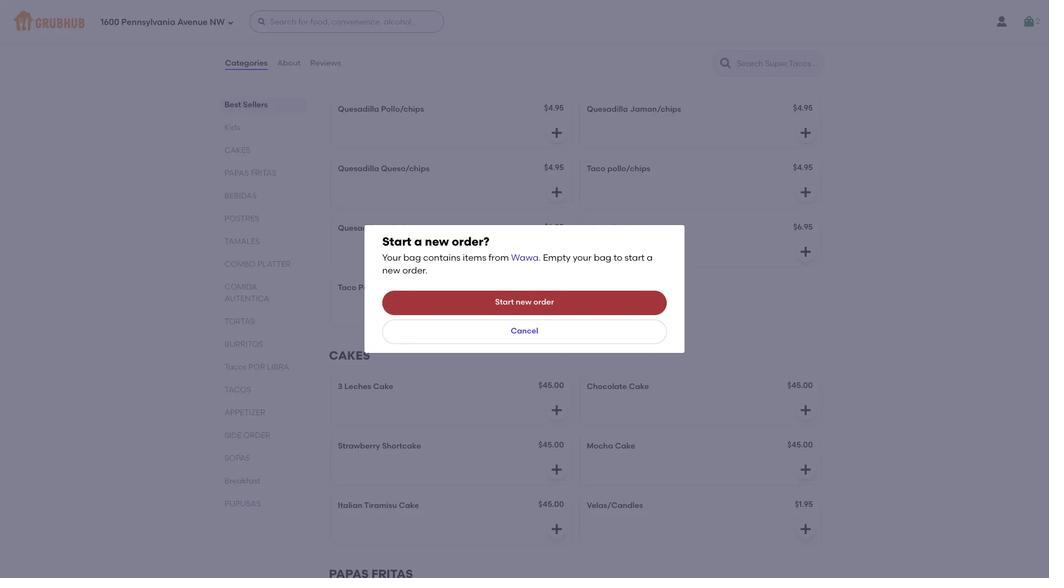 Task type: vqa. For each thing, say whether or not it's contained in the screenshot.


Task type: describe. For each thing, give the bounding box(es) containing it.
main navigation navigation
[[0, 0, 1049, 43]]

start new order
[[495, 298, 554, 307]]

sauce
[[500, 17, 522, 27]]

start for start new order
[[495, 298, 514, 307]]

$6.95 for flauta/papas
[[794, 222, 813, 232]]

avenue
[[177, 17, 208, 27]]

comida autentica
[[225, 282, 270, 303]]

breakfast tab
[[225, 475, 302, 487]]

pollo/papas
[[358, 283, 406, 292]]

papas fritas
[[225, 168, 277, 178]]

quesadilla queso/chips
[[338, 164, 430, 173]]

side order tab
[[225, 430, 302, 441]]

cake right the leches
[[373, 382, 393, 391]]

a inside empty your bag to start a new order.
[[647, 253, 653, 263]]

stuffed
[[448, 6, 474, 16]]

kids inside 'tab'
[[225, 123, 240, 132]]

start a new order?
[[382, 235, 490, 249]]

cake right chocolate at the bottom right of page
[[629, 382, 649, 391]]

papas fritas tab
[[225, 167, 302, 179]]

autentica
[[225, 294, 270, 303]]

$45.00 for velas/candles
[[539, 500, 564, 509]]

$4.95 for quesadilla queso/chips
[[544, 163, 564, 172]]

$6.95 for quesadilla pollo/papas
[[545, 222, 564, 232]]

breakfast
[[225, 476, 260, 486]]

por
[[249, 362, 265, 372]]

combo platter
[[225, 260, 291, 269]]

best sellers
[[225, 100, 268, 110]]

order?
[[452, 235, 490, 249]]

search icon image
[[719, 57, 733, 70]]

tacos por libra tab
[[225, 361, 302, 373]]

tiramisu
[[364, 501, 397, 510]]

2
[[1036, 17, 1041, 26]]

1 bag from the left
[[404, 253, 421, 263]]

mocha
[[587, 441, 613, 451]]

2 button
[[1023, 12, 1041, 32]]

$4.95 for quesadilla pollo/chips
[[544, 103, 564, 113]]

Search Super Tacos and Bakery search field
[[736, 58, 821, 69]]

leches
[[344, 382, 371, 391]]

.
[[539, 253, 541, 263]]

fritas
[[251, 168, 277, 178]]

burritos
[[225, 340, 263, 349]]

pupusas
[[225, 499, 261, 509]]

$45.00 for mocha cake
[[539, 440, 564, 450]]

1 horizontal spatial kids
[[329, 71, 355, 85]]

tacos por libra
[[225, 362, 289, 372]]

appetizer
[[225, 408, 266, 417]]

$4.95 for quesadilla jamon/chips
[[793, 103, 813, 113]]

pupusas tab
[[225, 498, 302, 510]]

sopas
[[225, 454, 250, 463]]

nw
[[210, 17, 225, 27]]

reviews
[[310, 58, 341, 68]]

cakes tab
[[225, 145, 302, 156]]

3 leches cake
[[338, 382, 393, 391]]

postres
[[225, 214, 259, 223]]

new inside button
[[516, 298, 532, 307]]

bag inside empty your bag to start a new order.
[[594, 253, 612, 263]]

side order
[[225, 431, 270, 440]]

comida autentica tab
[[225, 281, 302, 305]]

bebidas
[[225, 191, 257, 201]]

reviews button
[[310, 43, 342, 83]]

taco pollo/chips
[[587, 164, 651, 173]]

categories button
[[225, 43, 268, 83]]

cake right the mocha
[[615, 441, 635, 451]]

start new order button
[[382, 290, 667, 315]]

chocolate
[[587, 382, 627, 391]]

papas
[[225, 168, 249, 178]]

cancel button
[[382, 319, 667, 344]]

1 vertical spatial with
[[404, 17, 420, 27]]

mexican
[[422, 17, 454, 27]]

quesadilla pollo/chips
[[338, 104, 424, 114]]

pollo/chips
[[381, 104, 424, 114]]

$1.95
[[795, 500, 813, 509]]

platter
[[258, 260, 291, 269]]

tacos
[[225, 362, 247, 372]]

contains
[[423, 253, 461, 263]]

homemade fried corn tortilla stuffed with seasoned fried pork topped with mexican cactus, red sauce and feta cheese.
[[337, 6, 530, 38]]

start for start a new order?
[[382, 235, 412, 249]]

side
[[225, 431, 242, 440]]

chocolate cake
[[587, 382, 649, 391]]

tacos
[[225, 385, 251, 395]]

order
[[243, 431, 270, 440]]

burritos tab
[[225, 339, 302, 350]]

feta
[[354, 29, 369, 38]]

velas/candles
[[587, 501, 643, 510]]

tacos tab
[[225, 384, 302, 396]]

svg image inside main navigation "navigation"
[[227, 19, 234, 26]]

cakes inside tab
[[225, 146, 251, 155]]

wawa
[[511, 253, 539, 263]]

from
[[489, 253, 509, 263]]

quesadilla jamon/chips
[[587, 104, 681, 114]]



Task type: locate. For each thing, give the bounding box(es) containing it.
mocha cake
[[587, 441, 635, 451]]

quesadilla for quesadilla pollo/papas
[[338, 223, 379, 233]]

quesadilla left queso/chips
[[338, 164, 379, 173]]

new up the contains
[[425, 235, 449, 249]]

tortas
[[225, 317, 255, 326]]

cheese.
[[371, 29, 400, 38]]

kids down best
[[225, 123, 240, 132]]

fried up and
[[337, 17, 354, 27]]

1 horizontal spatial taco
[[587, 164, 606, 173]]

tortilla
[[422, 6, 446, 16]]

1600 pennsylvania avenue nw
[[101, 17, 225, 27]]

1 horizontal spatial new
[[425, 235, 449, 249]]

taco for taco pollo/papas
[[338, 283, 357, 292]]

tamales
[[225, 237, 260, 246]]

0 horizontal spatial cakes
[[225, 146, 251, 155]]

1 vertical spatial a
[[647, 253, 653, 263]]

flauta/papas
[[587, 223, 640, 233]]

2 horizontal spatial new
[[516, 298, 532, 307]]

a down pollo/papas
[[414, 235, 422, 249]]

your bag contains items from wawa .
[[382, 253, 541, 263]]

best
[[225, 100, 241, 110]]

1 horizontal spatial with
[[476, 6, 492, 16]]

1 vertical spatial start
[[495, 298, 514, 307]]

cake right tiramisu
[[399, 501, 419, 510]]

best sellers tab
[[225, 99, 302, 111]]

jamon/chips
[[630, 104, 681, 114]]

quesadilla for quesadilla queso/chips
[[338, 164, 379, 173]]

homemade
[[337, 6, 382, 16]]

empty
[[543, 253, 571, 263]]

bebidas tab
[[225, 190, 302, 202]]

0 horizontal spatial with
[[404, 17, 420, 27]]

comida
[[225, 282, 257, 292]]

shortcake
[[382, 441, 421, 451]]

strawberry shortcake
[[338, 441, 421, 451]]

seasoned
[[494, 6, 530, 16]]

new
[[425, 235, 449, 249], [382, 265, 400, 276], [516, 298, 532, 307]]

order
[[534, 298, 554, 307]]

pollo/papas
[[381, 223, 428, 233]]

3
[[338, 382, 343, 391]]

0 vertical spatial fried
[[384, 6, 401, 16]]

0 vertical spatial cakes
[[225, 146, 251, 155]]

0 vertical spatial new
[[425, 235, 449, 249]]

red
[[485, 17, 498, 27]]

tortas tab
[[225, 316, 302, 327]]

1 vertical spatial cakes
[[329, 348, 370, 362]]

start inside button
[[495, 298, 514, 307]]

$45.00
[[539, 381, 564, 390], [788, 381, 813, 390], [539, 440, 564, 450], [788, 440, 813, 450], [539, 500, 564, 509]]

categories
[[225, 58, 268, 68]]

start
[[625, 253, 645, 263]]

start down pollo/papas
[[382, 235, 412, 249]]

cakes up papas
[[225, 146, 251, 155]]

new inside empty your bag to start a new order.
[[382, 265, 400, 276]]

about
[[277, 58, 301, 68]]

0 horizontal spatial a
[[414, 235, 422, 249]]

new left order
[[516, 298, 532, 307]]

cactus,
[[456, 17, 483, 27]]

svg image inside 2 button
[[1023, 15, 1036, 28]]

1 vertical spatial kids
[[225, 123, 240, 132]]

topped
[[375, 17, 402, 27]]

1 vertical spatial new
[[382, 265, 400, 276]]

taco
[[587, 164, 606, 173], [338, 283, 357, 292]]

2 bag from the left
[[594, 253, 612, 263]]

0 vertical spatial a
[[414, 235, 422, 249]]

postres tab
[[225, 213, 302, 225]]

kids down reviews
[[329, 71, 355, 85]]

with down corn
[[404, 17, 420, 27]]

0 horizontal spatial kids
[[225, 123, 240, 132]]

kids
[[329, 71, 355, 85], [225, 123, 240, 132]]

with
[[476, 6, 492, 16], [404, 17, 420, 27]]

0 horizontal spatial taco
[[338, 283, 357, 292]]

fried up the topped
[[384, 6, 401, 16]]

$45.00 for chocolate cake
[[539, 381, 564, 390]]

homemade fried corn tortilla stuffed with seasoned fried pork topped with mexican cactus, red sauce and feta cheese. button
[[330, 0, 573, 49]]

cancel
[[511, 326, 538, 336]]

0 horizontal spatial fried
[[337, 17, 354, 27]]

taco for taco pollo/chips
[[587, 164, 606, 173]]

new down your
[[382, 265, 400, 276]]

1 vertical spatial fried
[[337, 17, 354, 27]]

quesadilla left pollo/chips
[[338, 104, 379, 114]]

bag
[[404, 253, 421, 263], [594, 253, 612, 263]]

sopas tab
[[225, 452, 302, 464]]

start
[[382, 235, 412, 249], [495, 298, 514, 307]]

sellers
[[243, 100, 268, 110]]

pollo/chips
[[607, 164, 651, 173]]

1 vertical spatial taco
[[338, 283, 357, 292]]

corn
[[403, 6, 420, 16]]

with up red
[[476, 6, 492, 16]]

svg image
[[1023, 15, 1036, 28], [257, 17, 266, 26], [550, 126, 564, 139], [799, 126, 813, 139], [550, 305, 564, 318], [550, 463, 564, 476], [799, 463, 813, 476], [550, 522, 564, 536]]

items
[[463, 253, 487, 263]]

0 horizontal spatial new
[[382, 265, 400, 276]]

kids tab
[[225, 122, 302, 133]]

0 vertical spatial kids
[[329, 71, 355, 85]]

bag up order.
[[404, 253, 421, 263]]

0 horizontal spatial start
[[382, 235, 412, 249]]

order.
[[403, 265, 428, 276]]

to
[[614, 253, 623, 263]]

2 vertical spatial new
[[516, 298, 532, 307]]

1 horizontal spatial bag
[[594, 253, 612, 263]]

a right start
[[647, 253, 653, 263]]

1600
[[101, 17, 119, 27]]

and
[[337, 29, 352, 38]]

pennsylvania
[[121, 17, 175, 27]]

taco left pollo/chips on the top right of page
[[587, 164, 606, 173]]

1 horizontal spatial cakes
[[329, 348, 370, 362]]

about button
[[277, 43, 301, 83]]

combo
[[225, 260, 256, 269]]

cakes up the leches
[[329, 348, 370, 362]]

combo platter tab
[[225, 258, 302, 270]]

quesadilla left the jamon/chips
[[587, 104, 628, 114]]

taco left pollo/papas
[[338, 283, 357, 292]]

quesadilla for quesadilla pollo/chips
[[338, 104, 379, 114]]

0 vertical spatial with
[[476, 6, 492, 16]]

libra
[[267, 362, 289, 372]]

italian
[[338, 501, 363, 510]]

start up cancel
[[495, 298, 514, 307]]

0 horizontal spatial bag
[[404, 253, 421, 263]]

quesadilla pollo/papas
[[338, 223, 428, 233]]

italian tiramisu cake
[[338, 501, 419, 510]]

1 horizontal spatial start
[[495, 298, 514, 307]]

pork
[[356, 17, 373, 27]]

bag left to
[[594, 253, 612, 263]]

a
[[414, 235, 422, 249], [647, 253, 653, 263]]

1 horizontal spatial a
[[647, 253, 653, 263]]

your
[[382, 253, 401, 263]]

svg image
[[227, 19, 234, 26], [550, 186, 564, 199], [799, 186, 813, 199], [550, 245, 564, 258], [799, 245, 813, 258], [550, 404, 564, 417], [799, 404, 813, 417], [799, 522, 813, 536]]

empty your bag to start a new order.
[[382, 253, 653, 276]]

quesadilla left pollo/papas
[[338, 223, 379, 233]]

$4.95 for taco pollo/chips
[[793, 163, 813, 172]]

cake
[[373, 382, 393, 391], [629, 382, 649, 391], [615, 441, 635, 451], [399, 501, 419, 510]]

fried
[[384, 6, 401, 16], [337, 17, 354, 27]]

$6.95 for taco pollo/papas
[[545, 282, 564, 291]]

0 vertical spatial start
[[382, 235, 412, 249]]

cakes
[[225, 146, 251, 155], [329, 348, 370, 362]]

0 vertical spatial taco
[[587, 164, 606, 173]]

quesadilla for quesadilla jamon/chips
[[587, 104, 628, 114]]

tamales tab
[[225, 236, 302, 247]]

1 horizontal spatial fried
[[384, 6, 401, 16]]

$4.95
[[544, 103, 564, 113], [793, 103, 813, 113], [544, 163, 564, 172], [793, 163, 813, 172]]

queso/chips
[[381, 164, 430, 173]]

your
[[573, 253, 592, 263]]

appetizer tab
[[225, 407, 302, 419]]

taco pollo/papas
[[338, 283, 406, 292]]



